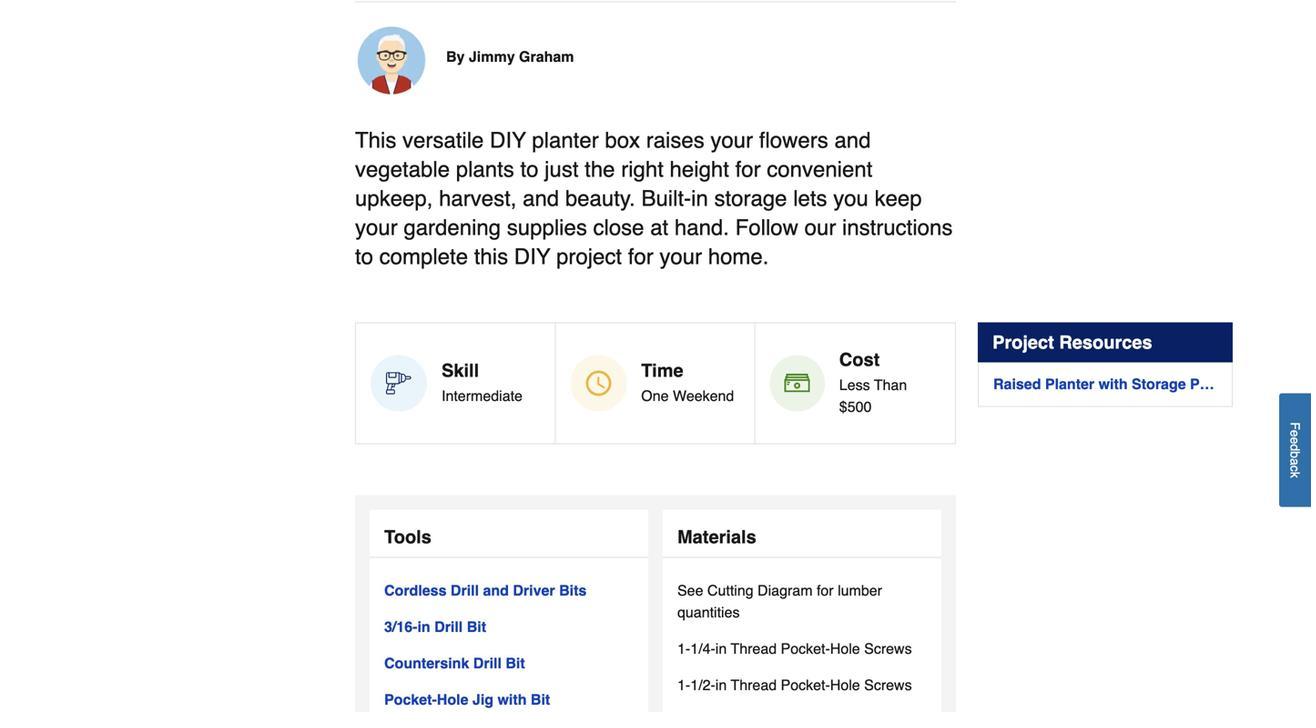 Task type: describe. For each thing, give the bounding box(es) containing it.
jimmy
[[469, 48, 515, 65]]

complete
[[379, 244, 468, 269]]

1 vertical spatial drill
[[434, 619, 463, 636]]

bits
[[559, 583, 587, 599]]

history image
[[586, 371, 611, 396]]

drill for cordless
[[451, 583, 479, 599]]

intermediate
[[442, 388, 523, 405]]

convenient
[[767, 157, 873, 182]]

1 vertical spatial diy
[[514, 244, 550, 269]]

b
[[1288, 452, 1303, 459]]

skill intermediate
[[442, 360, 523, 405]]

$500
[[839, 399, 872, 415]]

driver
[[513, 583, 555, 599]]

in inside this versatile diy planter box raises your flowers and vegetable plants to just the right height for convenient upkeep, harvest, and beauty. built-in storage lets you keep your gardening supplies close at hand. follow our instructions to complete this diy project for your home.
[[691, 186, 708, 211]]

this
[[355, 128, 396, 153]]

in down 1/4-
[[716, 677, 727, 694]]

this versatile diy planter box raises your flowers and vegetable plants to just the right height for convenient upkeep, harvest, and beauty. built-in storage lets you keep your gardening supplies close at hand. follow our instructions to complete this diy project for your home.
[[355, 128, 953, 269]]

materials
[[677, 527, 756, 548]]

pocket- for 1/4-
[[781, 641, 830, 658]]

drill for countersink
[[473, 655, 502, 672]]

a
[[1288, 459, 1303, 466]]

you
[[833, 186, 869, 211]]

raised
[[993, 376, 1041, 393]]

our
[[805, 215, 836, 240]]

time
[[641, 360, 683, 381]]

just
[[545, 157, 579, 182]]

by
[[446, 48, 465, 65]]

keep
[[875, 186, 922, 211]]

cutting
[[707, 583, 754, 599]]

2 e from the top
[[1288, 437, 1303, 445]]

1 vertical spatial for
[[628, 244, 654, 269]]

cash image
[[785, 371, 810, 396]]

supplies
[[507, 215, 587, 240]]

1 horizontal spatial your
[[660, 244, 702, 269]]

at
[[650, 215, 669, 240]]

countersink drill bit
[[384, 655, 525, 672]]

screws for 1-1/2-in thread pocket-hole screws
[[864, 677, 912, 694]]

quantities
[[677, 604, 740, 621]]

project
[[556, 244, 622, 269]]

jimmy graham image
[[355, 24, 428, 97]]

close
[[593, 215, 644, 240]]

tools image
[[386, 371, 412, 396]]

0 vertical spatial for
[[735, 157, 761, 182]]

raises
[[646, 128, 705, 153]]

than
[[874, 377, 907, 394]]

plants
[[456, 157, 514, 182]]

3/16-
[[384, 619, 417, 636]]

pocket-hole jig with bit
[[384, 692, 550, 709]]

1 vertical spatial and
[[523, 186, 559, 211]]

1- for 1/4-
[[677, 641, 690, 658]]

graham
[[519, 48, 574, 65]]

home.
[[708, 244, 769, 269]]

raised planter with storage project diagram
[[993, 376, 1302, 393]]

3/16-in drill bit
[[384, 619, 486, 636]]

hole for 1-1/2-in thread pocket-hole screws
[[830, 677, 860, 694]]

1-1/2-in thread pocket-hole screws
[[677, 677, 912, 694]]

time one weekend
[[641, 360, 734, 405]]

height
[[670, 157, 729, 182]]

beauty.
[[565, 186, 635, 211]]

cordless drill and driver bits
[[384, 583, 587, 599]]

d
[[1288, 445, 1303, 452]]

c
[[1288, 466, 1303, 472]]

by jimmy graham
[[446, 48, 574, 65]]

1-1/4-in thread pocket-hole screws
[[677, 641, 912, 658]]

f e e d b a c k
[[1288, 423, 1303, 479]]

1 e from the top
[[1288, 430, 1303, 437]]

box
[[605, 128, 640, 153]]

1 vertical spatial to
[[355, 244, 373, 269]]

this
[[474, 244, 508, 269]]

cordless drill and driver bits link
[[384, 580, 587, 602]]

weekend
[[673, 388, 734, 405]]



Task type: locate. For each thing, give the bounding box(es) containing it.
vegetable
[[355, 157, 450, 182]]

with down 'resources'
[[1099, 376, 1128, 393]]

the
[[585, 157, 615, 182]]

planter
[[532, 128, 599, 153]]

jig
[[472, 692, 494, 709]]

0 vertical spatial diagram
[[1244, 376, 1302, 393]]

storage
[[714, 186, 787, 211]]

see
[[677, 583, 703, 599]]

0 vertical spatial drill
[[451, 583, 479, 599]]

0 vertical spatial your
[[711, 128, 753, 153]]

0 vertical spatial 1-
[[677, 641, 690, 658]]

bit
[[467, 619, 486, 636], [506, 655, 525, 672], [531, 692, 550, 709]]

2 vertical spatial and
[[483, 583, 509, 599]]

project right storage
[[1190, 376, 1240, 393]]

1 vertical spatial your
[[355, 215, 398, 240]]

drill inside 'link'
[[473, 655, 502, 672]]

less
[[839, 377, 870, 394]]

cost less than $500
[[839, 349, 907, 415]]

right
[[621, 157, 664, 182]]

for down the at
[[628, 244, 654, 269]]

2 vertical spatial for
[[817, 583, 834, 599]]

countersink
[[384, 655, 469, 672]]

0 horizontal spatial to
[[355, 244, 373, 269]]

diagram right 'cutting'
[[758, 583, 813, 599]]

1-
[[677, 641, 690, 658], [677, 677, 690, 694]]

project up raised
[[992, 332, 1054, 353]]

k
[[1288, 472, 1303, 479]]

pocket- for 1/2-
[[781, 677, 830, 694]]

0 horizontal spatial and
[[483, 583, 509, 599]]

hand.
[[675, 215, 729, 240]]

0 vertical spatial thread
[[731, 641, 777, 658]]

1 horizontal spatial bit
[[506, 655, 525, 672]]

for left lumber
[[817, 583, 834, 599]]

0 horizontal spatial project
[[992, 332, 1054, 353]]

for inside the 'see cutting diagram for lumber quantities'
[[817, 583, 834, 599]]

1 horizontal spatial diagram
[[1244, 376, 1302, 393]]

3/16-in drill bit link
[[384, 617, 486, 639]]

2 horizontal spatial and
[[834, 128, 871, 153]]

and up supplies at the left top
[[523, 186, 559, 211]]

0 vertical spatial to
[[520, 157, 539, 182]]

drill up countersink drill bit
[[434, 619, 463, 636]]

instructions
[[842, 215, 953, 240]]

hole down lumber
[[830, 641, 860, 658]]

pocket-hole jig with bit link
[[384, 690, 550, 711]]

1 horizontal spatial project
[[1190, 376, 1240, 393]]

cost
[[839, 349, 880, 370]]

pocket-
[[781, 641, 830, 658], [781, 677, 830, 694], [384, 692, 437, 709]]

1 horizontal spatial to
[[520, 157, 539, 182]]

1 horizontal spatial with
[[1099, 376, 1128, 393]]

diagram
[[1244, 376, 1302, 393], [758, 583, 813, 599]]

0 horizontal spatial for
[[628, 244, 654, 269]]

screws for 1-1/4-in thread pocket-hole screws
[[864, 641, 912, 658]]

0 horizontal spatial your
[[355, 215, 398, 240]]

thread right 1/2-
[[731, 677, 777, 694]]

bit inside pocket-hole jig with bit link
[[531, 692, 550, 709]]

cordless
[[384, 583, 447, 599]]

see cutting diagram for lumber quantities
[[677, 583, 882, 621]]

diagram up f
[[1244, 376, 1302, 393]]

2 vertical spatial drill
[[473, 655, 502, 672]]

1 vertical spatial thread
[[731, 677, 777, 694]]

storage
[[1132, 376, 1186, 393]]

1- down 1/4-
[[677, 677, 690, 694]]

2 vertical spatial bit
[[531, 692, 550, 709]]

0 vertical spatial screws
[[864, 641, 912, 658]]

thread for 1/2-
[[731, 677, 777, 694]]

countersink drill bit link
[[384, 653, 525, 675]]

hole inside pocket-hole jig with bit link
[[437, 692, 468, 709]]

0 horizontal spatial diagram
[[758, 583, 813, 599]]

1 horizontal spatial and
[[523, 186, 559, 211]]

2 1- from the top
[[677, 677, 690, 694]]

hole for 1-1/4-in thread pocket-hole screws
[[830, 641, 860, 658]]

in inside "3/16-in drill bit" link
[[417, 619, 430, 636]]

your up height
[[711, 128, 753, 153]]

harvest,
[[439, 186, 517, 211]]

1 vertical spatial 1-
[[677, 677, 690, 694]]

project resources
[[992, 332, 1152, 353]]

1 thread from the top
[[731, 641, 777, 658]]

1/2-
[[690, 677, 716, 694]]

1- up 1/2-
[[677, 641, 690, 658]]

your
[[711, 128, 753, 153], [355, 215, 398, 240], [660, 244, 702, 269]]

planter
[[1045, 376, 1095, 393]]

thread
[[731, 641, 777, 658], [731, 677, 777, 694]]

1 horizontal spatial for
[[735, 157, 761, 182]]

bit inside "3/16-in drill bit" link
[[467, 619, 486, 636]]

thread for 1/4-
[[731, 641, 777, 658]]

0 vertical spatial and
[[834, 128, 871, 153]]

tools
[[384, 527, 431, 548]]

upkeep,
[[355, 186, 433, 211]]

1 1- from the top
[[677, 641, 690, 658]]

raised planter with storage project diagram link
[[993, 374, 1302, 395]]

lets
[[793, 186, 827, 211]]

bit up pocket-hole jig with bit
[[506, 655, 525, 672]]

0 vertical spatial project
[[992, 332, 1054, 353]]

2 thread from the top
[[731, 677, 777, 694]]

diy up plants
[[490, 128, 526, 153]]

project
[[992, 332, 1054, 353], [1190, 376, 1240, 393]]

2 vertical spatial your
[[660, 244, 702, 269]]

bit down the cordless drill and driver bits link
[[467, 619, 486, 636]]

and left driver
[[483, 583, 509, 599]]

with right jig
[[498, 692, 527, 709]]

pocket- down the countersink
[[384, 692, 437, 709]]

diagram inside the 'see cutting diagram for lumber quantities'
[[758, 583, 813, 599]]

thread right 1/4-
[[731, 641, 777, 658]]

in up the countersink
[[417, 619, 430, 636]]

pocket- up the 1-1/2-in thread pocket-hole screws
[[781, 641, 830, 658]]

versatile
[[402, 128, 484, 153]]

in down height
[[691, 186, 708, 211]]

in down quantities
[[716, 641, 727, 658]]

1 vertical spatial screws
[[864, 677, 912, 694]]

skill
[[442, 360, 479, 381]]

your down hand.
[[660, 244, 702, 269]]

2 screws from the top
[[864, 677, 912, 694]]

1 screws from the top
[[864, 641, 912, 658]]

and up convenient
[[834, 128, 871, 153]]

1 vertical spatial diagram
[[758, 583, 813, 599]]

screws
[[864, 641, 912, 658], [864, 677, 912, 694]]

0 horizontal spatial with
[[498, 692, 527, 709]]

drill up 3/16-in drill bit
[[451, 583, 479, 599]]

hole
[[830, 641, 860, 658], [830, 677, 860, 694], [437, 692, 468, 709]]

0 vertical spatial with
[[1099, 376, 1128, 393]]

one
[[641, 388, 669, 405]]

hole down "1-1/4-in thread pocket-hole screws"
[[830, 677, 860, 694]]

hole left jig
[[437, 692, 468, 709]]

f e e d b a c k button
[[1279, 394, 1311, 507]]

e up b
[[1288, 437, 1303, 445]]

and
[[834, 128, 871, 153], [523, 186, 559, 211], [483, 583, 509, 599]]

resources
[[1059, 332, 1152, 353]]

with
[[1099, 376, 1128, 393], [498, 692, 527, 709]]

for up storage
[[735, 157, 761, 182]]

e
[[1288, 430, 1303, 437], [1288, 437, 1303, 445]]

to left just
[[520, 157, 539, 182]]

f
[[1288, 423, 1303, 430]]

1 vertical spatial bit
[[506, 655, 525, 672]]

e up d
[[1288, 430, 1303, 437]]

1- for 1/2-
[[677, 677, 690, 694]]

gardening
[[404, 215, 501, 240]]

2 horizontal spatial for
[[817, 583, 834, 599]]

1 vertical spatial with
[[498, 692, 527, 709]]

to left complete
[[355, 244, 373, 269]]

follow
[[735, 215, 799, 240]]

2 horizontal spatial bit
[[531, 692, 550, 709]]

0 vertical spatial bit
[[467, 619, 486, 636]]

2 horizontal spatial your
[[711, 128, 753, 153]]

pocket- down "1-1/4-in thread pocket-hole screws"
[[781, 677, 830, 694]]

0 vertical spatial diy
[[490, 128, 526, 153]]

diy
[[490, 128, 526, 153], [514, 244, 550, 269]]

drill
[[451, 583, 479, 599], [434, 619, 463, 636], [473, 655, 502, 672]]

bit right jig
[[531, 692, 550, 709]]

diy down supplies at the left top
[[514, 244, 550, 269]]

lumber
[[838, 583, 882, 599]]

flowers
[[759, 128, 828, 153]]

0 horizontal spatial bit
[[467, 619, 486, 636]]

drill up jig
[[473, 655, 502, 672]]

1 vertical spatial project
[[1190, 376, 1240, 393]]

1/4-
[[690, 641, 716, 658]]

for
[[735, 157, 761, 182], [628, 244, 654, 269], [817, 583, 834, 599]]

your down upkeep,
[[355, 215, 398, 240]]

built-
[[641, 186, 691, 211]]

bit inside countersink drill bit 'link'
[[506, 655, 525, 672]]



Task type: vqa. For each thing, say whether or not it's contained in the screenshot.


